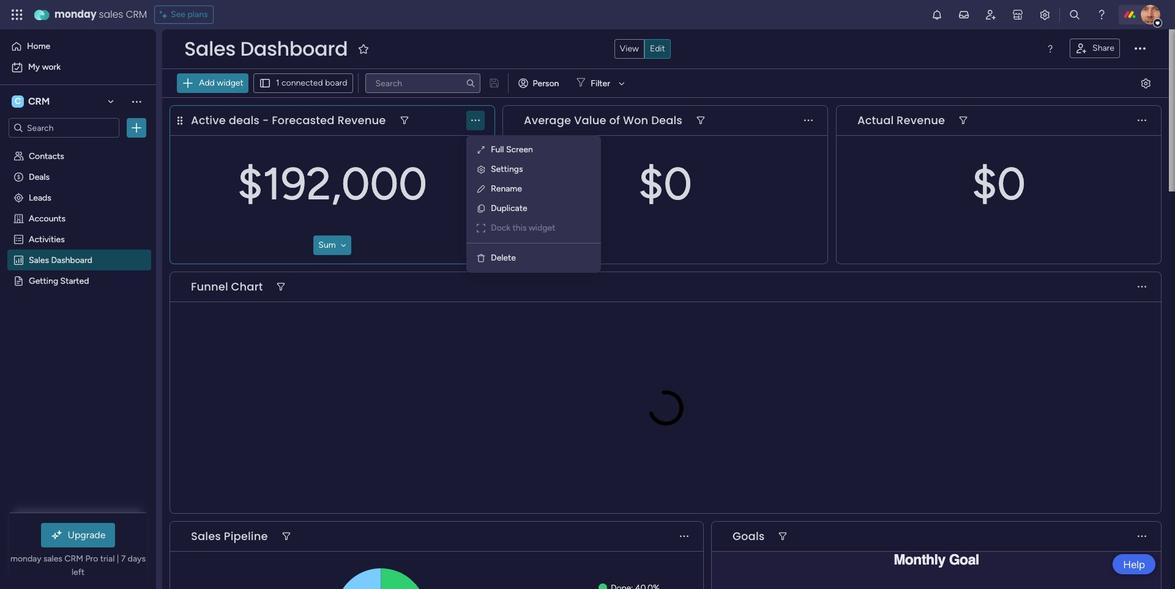 Task type: locate. For each thing, give the bounding box(es) containing it.
1 vertical spatial deals
[[29, 171, 50, 182]]

1 horizontal spatial more dots image
[[804, 116, 813, 125]]

Search in workspace field
[[26, 121, 102, 135]]

my work
[[28, 62, 61, 72]]

dashboard inside list box
[[51, 255, 92, 265]]

share
[[1093, 43, 1115, 53]]

0 vertical spatial settings image
[[1140, 77, 1152, 89]]

menu
[[466, 135, 601, 273]]

actual
[[858, 113, 894, 128]]

$0 for actual revenue
[[972, 157, 1026, 210]]

0 horizontal spatial monday
[[10, 554, 41, 564]]

list box
[[0, 143, 156, 456]]

1 vertical spatial monday
[[10, 554, 41, 564]]

0 vertical spatial sales
[[99, 7, 123, 21]]

share button
[[1070, 39, 1120, 58]]

dock this widget
[[491, 223, 555, 233]]

0 horizontal spatial $0
[[638, 157, 692, 210]]

sales inside banner
[[184, 35, 236, 62]]

accounts
[[29, 213, 66, 223]]

2 revenue from the left
[[897, 113, 945, 128]]

add widget button
[[177, 73, 248, 93]]

settings image down full screen image at the left top
[[476, 165, 486, 174]]

sales for sales dashboard field
[[184, 35, 236, 62]]

sum
[[318, 240, 336, 250]]

sales left pipeline
[[191, 529, 221, 544]]

plans
[[188, 9, 208, 20]]

sales dashboard up getting started
[[29, 255, 92, 265]]

1 horizontal spatial settings image
[[1140, 77, 1152, 89]]

emails settings image
[[1039, 9, 1051, 21]]

monday for monday sales crm pro trial |
[[10, 554, 41, 564]]

1 $0 from the left
[[638, 157, 692, 210]]

rename
[[491, 184, 522, 194]]

started
[[60, 275, 89, 286]]

home option
[[7, 37, 149, 56]]

notifications image
[[931, 9, 943, 21]]

sales for monday sales crm pro trial |
[[43, 554, 62, 564]]

revenue
[[337, 113, 386, 128], [897, 113, 945, 128]]

crm for monday sales crm pro trial |
[[64, 554, 83, 564]]

full screen
[[491, 144, 533, 155]]

settings
[[491, 164, 523, 174]]

1 vertical spatial more dots image
[[680, 532, 689, 541]]

view
[[620, 43, 639, 54]]

duplicate
[[491, 203, 527, 214]]

sales inside list box
[[29, 255, 49, 265]]

widget right add
[[217, 78, 243, 88]]

1 vertical spatial dashboard
[[51, 255, 92, 265]]

$0
[[638, 157, 692, 210], [972, 157, 1026, 210]]

None search field
[[365, 73, 480, 93]]

monday up home link
[[54, 7, 96, 21]]

2 vertical spatial sales
[[191, 529, 221, 544]]

my work link
[[7, 58, 149, 77]]

select product image
[[11, 9, 23, 21]]

1 revenue from the left
[[337, 113, 386, 128]]

sales up add
[[184, 35, 236, 62]]

funnel chart
[[191, 279, 263, 294]]

0 vertical spatial dashboard
[[240, 35, 348, 62]]

options image
[[130, 122, 143, 134]]

workspace image
[[12, 95, 24, 108]]

active
[[191, 113, 226, 128]]

$0 for average value of won deals
[[638, 157, 692, 210]]

upgrade button
[[41, 523, 115, 548]]

0 horizontal spatial more dots image
[[680, 532, 689, 541]]

average
[[524, 113, 571, 128]]

sales
[[184, 35, 236, 62], [29, 255, 49, 265], [191, 529, 221, 544]]

1 horizontal spatial revenue
[[897, 113, 945, 128]]

pro
[[85, 554, 98, 564]]

|
[[117, 554, 119, 564]]

sales up home "option"
[[99, 7, 123, 21]]

1 vertical spatial widget
[[529, 223, 555, 233]]

2 horizontal spatial crm
[[126, 7, 147, 21]]

dapulse drag handle 3 image
[[178, 116, 182, 125]]

sales down upgrade button
[[43, 554, 62, 564]]

help button
[[1113, 555, 1156, 575]]

chart
[[231, 279, 263, 294]]

1 vertical spatial sales
[[43, 554, 62, 564]]

person
[[533, 78, 559, 88]]

1 horizontal spatial sales
[[99, 7, 123, 21]]

1 vertical spatial crm
[[28, 95, 50, 107]]

monday
[[54, 7, 96, 21], [10, 554, 41, 564]]

help image
[[1096, 9, 1108, 21]]

deals right won
[[651, 113, 683, 128]]

0 vertical spatial deals
[[651, 113, 683, 128]]

days
[[128, 554, 146, 564]]

1 horizontal spatial dashboard
[[240, 35, 348, 62]]

sales
[[99, 7, 123, 21], [43, 554, 62, 564]]

deals up leads
[[29, 171, 50, 182]]

revenue inside field
[[337, 113, 386, 128]]

-
[[262, 113, 269, 128]]

0 horizontal spatial deals
[[29, 171, 50, 182]]

0 vertical spatial more dots image
[[804, 116, 813, 125]]

none search field inside sales dashboard banner
[[365, 73, 480, 93]]

0 horizontal spatial crm
[[28, 95, 50, 107]]

more dots image
[[804, 116, 813, 125], [680, 532, 689, 541]]

dashboard up started
[[51, 255, 92, 265]]

more options image
[[1135, 43, 1146, 54]]

widget
[[217, 78, 243, 88], [529, 223, 555, 233]]

1 vertical spatial sales
[[29, 255, 49, 265]]

0 horizontal spatial sales
[[43, 554, 62, 564]]

won
[[623, 113, 648, 128]]

crm for monday sales crm
[[126, 7, 147, 21]]

contacts
[[29, 151, 64, 161]]

0 horizontal spatial widget
[[217, 78, 243, 88]]

2 $0 from the left
[[972, 157, 1026, 210]]

option
[[0, 145, 156, 147]]

deals
[[651, 113, 683, 128], [29, 171, 50, 182]]

deals
[[229, 113, 260, 128]]

c
[[15, 96, 21, 107]]

edit
[[650, 43, 665, 54]]

1 vertical spatial sales dashboard
[[29, 255, 92, 265]]

1 horizontal spatial widget
[[529, 223, 555, 233]]

widget inside menu item
[[529, 223, 555, 233]]

more dots image for sales pipeline
[[680, 532, 689, 541]]

0 vertical spatial monday
[[54, 7, 96, 21]]

Actual Revenue field
[[854, 113, 948, 129]]

filter button
[[571, 73, 629, 93]]

monday for monday sales crm
[[54, 7, 96, 21]]

1 vertical spatial settings image
[[476, 165, 486, 174]]

list box containing contacts
[[0, 143, 156, 456]]

0 vertical spatial widget
[[217, 78, 243, 88]]

revenue down board
[[337, 113, 386, 128]]

1 horizontal spatial crm
[[64, 554, 83, 564]]

left
[[72, 567, 85, 578]]

menu containing full screen
[[466, 135, 601, 273]]

crm
[[126, 7, 147, 21], [28, 95, 50, 107], [64, 554, 83, 564]]

invite members image
[[985, 9, 997, 21]]

settings image down the more options image
[[1140, 77, 1152, 89]]

sales dashboard up 1
[[184, 35, 348, 62]]

1 horizontal spatial monday
[[54, 7, 96, 21]]

dashboard
[[240, 35, 348, 62], [51, 255, 92, 265]]

0 vertical spatial sales
[[184, 35, 236, 62]]

0 horizontal spatial dashboard
[[51, 255, 92, 265]]

full screen image
[[476, 145, 486, 155]]

0 vertical spatial sales dashboard
[[184, 35, 348, 62]]

crm left see
[[126, 7, 147, 21]]

average value of won deals
[[524, 113, 683, 128]]

activities
[[29, 234, 65, 244]]

1 horizontal spatial $0
[[972, 157, 1026, 210]]

sales right public dashboard icon
[[29, 255, 49, 265]]

active deals - forecasted revenue
[[191, 113, 386, 128]]

crm up left
[[64, 554, 83, 564]]

widget right this at the left top of page
[[529, 223, 555, 233]]

crm right workspace 'icon'
[[28, 95, 50, 107]]

revenue right actual
[[897, 113, 945, 128]]

my
[[28, 62, 40, 72]]

more dots image for average value of won deals
[[804, 116, 813, 125]]

sales inside field
[[191, 529, 221, 544]]

pipeline
[[224, 529, 268, 544]]

add to favorites image
[[358, 43, 370, 55]]

upgrade
[[68, 529, 106, 541]]

sales dashboard
[[184, 35, 348, 62], [29, 255, 92, 265]]

monday down upgrade button
[[10, 554, 41, 564]]

trial
[[100, 554, 115, 564]]

workspace options image
[[130, 95, 143, 108]]

dock
[[491, 223, 511, 233]]

edit button
[[644, 39, 671, 59]]

0 horizontal spatial revenue
[[337, 113, 386, 128]]

deals inside list box
[[29, 171, 50, 182]]

settings image
[[1140, 77, 1152, 89], [476, 165, 486, 174]]

0 horizontal spatial sales dashboard
[[29, 255, 92, 265]]

2 vertical spatial crm
[[64, 554, 83, 564]]

board
[[325, 78, 347, 88]]

see plans
[[171, 9, 208, 20]]

home
[[27, 41, 50, 51]]

1 horizontal spatial sales dashboard
[[184, 35, 348, 62]]

dashboard up connected
[[240, 35, 348, 62]]

more dots image
[[471, 116, 480, 125], [1138, 116, 1146, 125], [1138, 282, 1146, 292], [1138, 532, 1146, 541]]

0 vertical spatial crm
[[126, 7, 147, 21]]

1 horizontal spatial deals
[[651, 113, 683, 128]]



Task type: vqa. For each thing, say whether or not it's contained in the screenshot.
Average Value of Won Deals more dots image
yes



Task type: describe. For each thing, give the bounding box(es) containing it.
crm inside workspace selection element
[[28, 95, 50, 107]]

more dots image for actual revenue
[[1138, 116, 1146, 125]]

getting started
[[29, 275, 89, 286]]

james peterson image
[[1141, 5, 1161, 24]]

update feed image
[[958, 9, 970, 21]]

help
[[1123, 559, 1145, 571]]

Funnel Chart field
[[188, 279, 266, 295]]

search image
[[466, 78, 475, 88]]

Sales Pipeline field
[[188, 529, 271, 545]]

sales dashboard inside list box
[[29, 255, 92, 265]]

sales dashboard inside sales dashboard banner
[[184, 35, 348, 62]]

dock this widget menu item
[[476, 221, 591, 236]]

Goals field
[[730, 529, 768, 545]]

deals inside average value of won deals field
[[651, 113, 683, 128]]

1 connected board
[[276, 78, 347, 88]]

Active deals - Forecasted Revenue field
[[188, 113, 389, 129]]

funnel
[[191, 279, 228, 294]]

see plans button
[[154, 6, 213, 24]]

1
[[276, 78, 279, 88]]

Sales Dashboard field
[[181, 35, 351, 62]]

rename image
[[476, 184, 486, 194]]

1 connected board button
[[253, 73, 353, 93]]

sum button
[[314, 236, 351, 255]]

dashboard inside banner
[[240, 35, 348, 62]]

Filter dashboard by text search field
[[365, 73, 480, 93]]

goals
[[733, 529, 765, 544]]

sales for "sales pipeline" field
[[191, 529, 221, 544]]

angle down image
[[341, 241, 346, 250]]

display modes group
[[614, 39, 671, 59]]

this
[[513, 223, 527, 233]]

more dots image for goals
[[1138, 532, 1146, 541]]

public board image
[[13, 275, 24, 286]]

view button
[[614, 39, 644, 59]]

revenue inside field
[[897, 113, 945, 128]]

7
[[121, 554, 126, 564]]

dock this widget image
[[476, 223, 486, 233]]

full
[[491, 144, 504, 155]]

0 horizontal spatial settings image
[[476, 165, 486, 174]]

more dots image for funnel chart
[[1138, 282, 1146, 292]]

add widget
[[199, 78, 243, 88]]

menu image
[[1045, 44, 1055, 54]]

monday marketplace image
[[1012, 9, 1024, 21]]

connected
[[282, 78, 323, 88]]

see
[[171, 9, 185, 20]]

my work option
[[7, 58, 149, 77]]

monday sales crm pro trial |
[[10, 554, 121, 564]]

workspace selection element
[[12, 94, 52, 109]]

$192,000
[[237, 157, 427, 210]]

sales pipeline
[[191, 529, 268, 544]]

delete
[[491, 253, 516, 263]]

sales for monday sales crm
[[99, 7, 123, 21]]

filter
[[591, 78, 610, 88]]

person button
[[513, 73, 566, 93]]

home link
[[7, 37, 149, 56]]

of
[[609, 113, 620, 128]]

widget inside popup button
[[217, 78, 243, 88]]

getting
[[29, 275, 58, 286]]

work
[[42, 62, 61, 72]]

screen
[[506, 144, 533, 155]]

search everything image
[[1069, 9, 1081, 21]]

7 days left
[[72, 554, 146, 578]]

add
[[199, 78, 215, 88]]

forecasted
[[272, 113, 335, 128]]

delete image
[[476, 253, 486, 263]]

actual revenue
[[858, 113, 945, 128]]

leads
[[29, 192, 51, 203]]

Average Value of Won Deals field
[[521, 113, 686, 129]]

arrow down image
[[614, 76, 629, 91]]

public dashboard image
[[13, 254, 24, 266]]

sales dashboard banner
[[162, 29, 1169, 98]]

value
[[574, 113, 606, 128]]

monday sales crm
[[54, 7, 147, 21]]

duplicate image
[[476, 204, 486, 214]]



